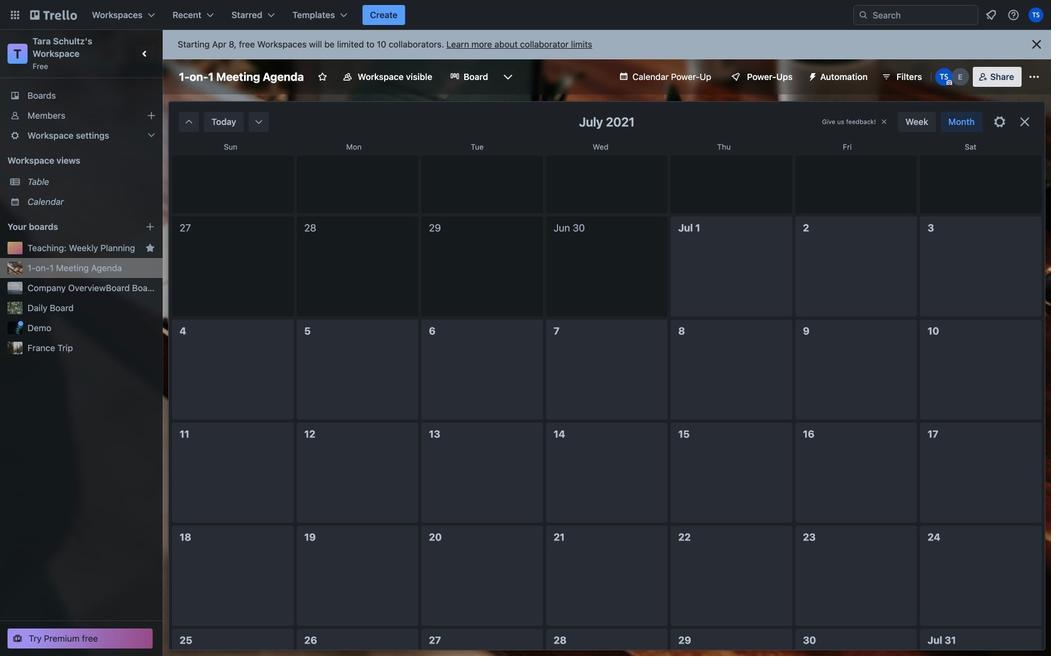Task type: vqa. For each thing, say whether or not it's contained in the screenshot.
the rightmost sm icon
yes



Task type: locate. For each thing, give the bounding box(es) containing it.
primary element
[[0, 0, 1051, 30]]

customize views image
[[502, 71, 514, 83]]

workspace navigation collapse icon image
[[136, 45, 154, 63]]

0 horizontal spatial sm image
[[183, 116, 195, 128]]

ethanhunt1 (ethanhunt117) image
[[952, 68, 969, 86]]

0 notifications image
[[984, 8, 999, 23]]

sm image
[[183, 116, 195, 128], [253, 116, 265, 128]]

1 sm image from the left
[[183, 116, 195, 128]]

show menu image
[[1028, 71, 1041, 83]]

your boards with 6 items element
[[8, 220, 126, 235]]

1 horizontal spatial sm image
[[253, 116, 265, 128]]

search image
[[858, 10, 868, 20]]

sm image
[[803, 67, 820, 84]]

tara schultz (taraschultz7) image
[[1029, 8, 1044, 23]]

2 sm image from the left
[[253, 116, 265, 128]]

Board name text field
[[173, 67, 310, 87]]

Search field
[[853, 5, 979, 25]]



Task type: describe. For each thing, give the bounding box(es) containing it.
add board image
[[145, 222, 155, 232]]

starred icon image
[[145, 243, 155, 253]]

back to home image
[[30, 5, 77, 25]]

star or unstar board image
[[318, 72, 328, 82]]

this member is an admin of this board. image
[[947, 80, 952, 86]]

open information menu image
[[1007, 9, 1020, 21]]

tara schultz (taraschultz7) image
[[935, 68, 953, 86]]



